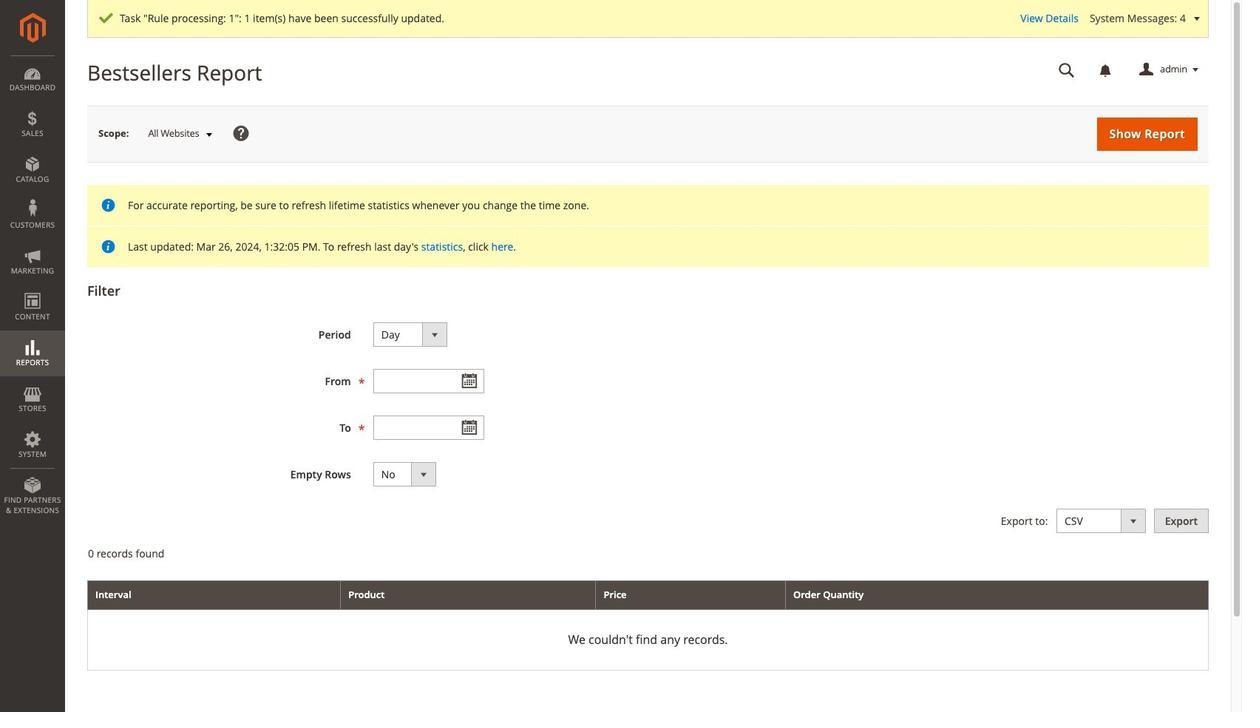 Task type: locate. For each thing, give the bounding box(es) containing it.
None text field
[[1049, 57, 1086, 83], [373, 369, 484, 394], [1049, 57, 1086, 83], [373, 369, 484, 394]]

menu bar
[[0, 55, 65, 523]]

magento admin panel image
[[20, 13, 45, 43]]

None text field
[[373, 416, 484, 440]]



